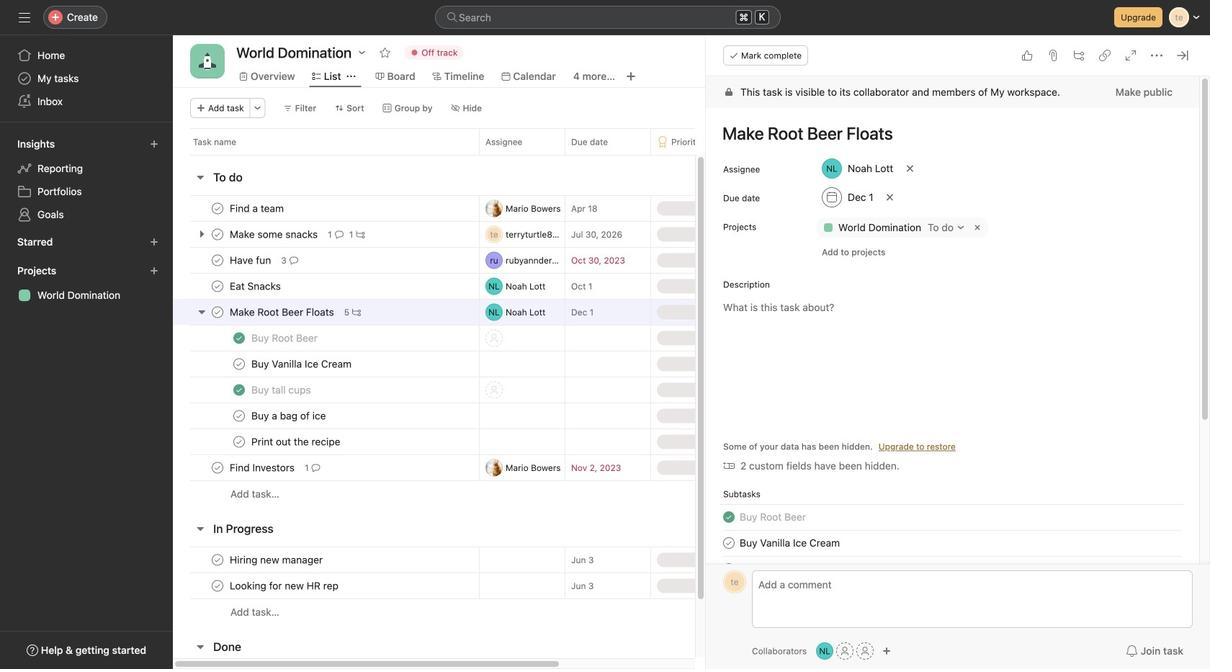 Task type: locate. For each thing, give the bounding box(es) containing it.
1 horizontal spatial completed checkbox
[[721, 561, 738, 578]]

clear due date image
[[886, 193, 895, 202]]

task name text field inside have fun cell
[[227, 253, 276, 268]]

0 vertical spatial completed checkbox
[[231, 330, 248, 347]]

None field
[[435, 6, 781, 29]]

task name text field inside 'buy vanilla ice cream' "cell"
[[249, 357, 356, 372]]

mark complete image for mark complete option in the looking for new hr rep cell
[[209, 578, 226, 595]]

mark complete checkbox inside hiring new manager cell
[[209, 552, 226, 569]]

mark complete image for print out the recipe cell
[[231, 434, 248, 451]]

task name text field for completed option inside the buy root beer 'cell'
[[249, 331, 322, 346]]

3 list item from the top
[[706, 556, 1200, 582]]

Completed checkbox
[[231, 382, 248, 399], [721, 561, 738, 578]]

2 vertical spatial collapse task list for this group image
[[195, 641, 206, 653]]

add items to starred image
[[150, 238, 159, 246]]

mark complete image inside looking for new hr rep cell
[[209, 578, 226, 595]]

completed image inside buy root beer 'cell'
[[231, 330, 248, 347]]

mark complete image for mark complete option in the find a team cell
[[209, 200, 226, 217]]

1 comment image
[[335, 230, 344, 239], [312, 464, 320, 472]]

task name text field for mark complete checkbox in have fun cell
[[227, 253, 276, 268]]

header in progress tree grid
[[173, 547, 876, 626]]

Task Name text field
[[740, 536, 841, 551]]

remove image
[[972, 222, 984, 234]]

0 horizontal spatial completed checkbox
[[231, 330, 248, 347]]

mark complete image inside have fun cell
[[209, 252, 226, 269]]

mark complete checkbox inside print out the recipe cell
[[231, 434, 248, 451]]

0 horizontal spatial completed image
[[231, 382, 248, 399]]

completed image
[[231, 330, 248, 347], [721, 509, 738, 526]]

buy tall cups cell
[[173, 377, 479, 404]]

remove assignee image
[[906, 164, 915, 173]]

Mark complete checkbox
[[209, 252, 226, 269], [209, 304, 226, 321], [231, 356, 248, 373], [209, 459, 226, 477], [721, 535, 738, 552]]

1 vertical spatial completed image
[[721, 561, 738, 578]]

task name text field for mark complete option in the looking for new hr rep cell
[[227, 579, 343, 594]]

1 horizontal spatial 1 comment image
[[335, 230, 344, 239]]

mark complete image inside find a team cell
[[209, 200, 226, 217]]

list item
[[706, 505, 1200, 531], [706, 531, 1200, 556], [706, 556, 1200, 582]]

mark complete image inside eat snacks "cell"
[[209, 278, 226, 295]]

add or remove collaborators image
[[817, 643, 834, 660], [883, 647, 892, 656]]

task name text field for mark complete option within eat snacks "cell"
[[227, 279, 285, 294]]

1 vertical spatial task name text field
[[740, 510, 807, 525]]

task name text field inside buy a bag of ice cell
[[249, 409, 330, 423]]

1 vertical spatial completed checkbox
[[721, 561, 738, 578]]

mark complete image inside find investors cell
[[209, 459, 226, 477]]

1 horizontal spatial mark complete image
[[231, 434, 248, 451]]

add to starred image
[[379, 47, 391, 58]]

completed image for completed checkbox inside buy tall cups cell
[[231, 382, 248, 399]]

task name text field for mark complete checkbox within find investors cell
[[227, 461, 299, 475]]

0 horizontal spatial completed image
[[231, 330, 248, 347]]

mark complete checkbox inside looking for new hr rep cell
[[209, 578, 226, 595]]

Task Name text field
[[714, 117, 1183, 150], [740, 510, 807, 525]]

buy a bag of ice cell
[[173, 403, 479, 430]]

attachments: add a file to this task, make root beer floats image
[[1048, 50, 1060, 61]]

0 vertical spatial completed checkbox
[[231, 382, 248, 399]]

task name text field inside looking for new hr rep cell
[[227, 579, 343, 594]]

mark complete checkbox inside find a team cell
[[209, 200, 226, 217]]

mark complete checkbox inside have fun cell
[[209, 252, 226, 269]]

row
[[173, 128, 876, 155], [190, 154, 858, 156], [173, 195, 876, 222], [173, 221, 876, 248], [173, 247, 876, 274], [173, 273, 876, 300], [173, 299, 876, 326], [173, 325, 876, 352], [173, 351, 876, 378], [173, 377, 876, 404], [173, 403, 876, 430], [173, 429, 876, 456], [173, 455, 876, 481], [173, 481, 876, 507], [173, 547, 876, 574], [173, 573, 876, 600], [173, 599, 876, 626]]

task name text field inside find investors cell
[[227, 461, 299, 475]]

0 horizontal spatial completed checkbox
[[231, 382, 248, 399]]

mark complete checkbox for have fun cell
[[209, 252, 226, 269]]

Mark complete checkbox
[[209, 200, 226, 217], [209, 226, 226, 243], [209, 278, 226, 295], [231, 408, 248, 425], [231, 434, 248, 451], [209, 552, 226, 569], [209, 578, 226, 595]]

mark complete image for mark complete option within eat snacks "cell"
[[209, 278, 226, 295]]

task name text field inside buy tall cups cell
[[249, 383, 315, 397]]

find a team cell
[[173, 195, 479, 222]]

1 horizontal spatial completed image
[[721, 561, 738, 578]]

mark complete checkbox for find a team cell
[[209, 200, 226, 217]]

task name text field for mark complete option within hiring new manager cell
[[227, 553, 327, 568]]

looking for new hr rep cell
[[173, 573, 479, 600]]

0 vertical spatial completed image
[[231, 330, 248, 347]]

mark complete image for mark complete option within the make some snacks cell
[[209, 226, 226, 243]]

insights element
[[0, 131, 173, 229]]

main content
[[706, 76, 1200, 670]]

task name text field for mark complete option in the find a team cell
[[227, 201, 288, 216]]

new insights image
[[150, 140, 159, 148]]

global element
[[0, 35, 173, 122]]

mark complete image
[[209, 200, 226, 217], [209, 226, 226, 243], [209, 252, 226, 269], [209, 278, 226, 295], [209, 304, 226, 321], [231, 356, 248, 373], [231, 408, 248, 425], [209, 459, 226, 477], [209, 578, 226, 595]]

Task name text field
[[227, 201, 288, 216], [227, 227, 322, 242], [227, 253, 276, 268], [249, 357, 356, 372], [249, 409, 330, 423], [227, 553, 327, 568]]

1 vertical spatial collapse task list for this group image
[[195, 523, 206, 535]]

1 collapse task list for this group image from the top
[[195, 172, 206, 183]]

mark complete image
[[231, 434, 248, 451], [721, 535, 738, 552], [209, 552, 226, 569]]

1 comment image left 1 subtask icon
[[335, 230, 344, 239]]

full screen image
[[1126, 50, 1137, 61]]

Task name text field
[[227, 279, 285, 294], [227, 305, 339, 320], [249, 331, 322, 346], [249, 383, 315, 397], [249, 435, 345, 449], [227, 461, 299, 475], [227, 579, 343, 594]]

1 comment image inside make some snacks cell
[[335, 230, 344, 239]]

task name text field for mark complete option within buy a bag of ice cell
[[249, 409, 330, 423]]

completed image
[[231, 382, 248, 399], [721, 561, 738, 578]]

1 horizontal spatial completed checkbox
[[721, 509, 738, 526]]

mark complete checkbox inside buy a bag of ice cell
[[231, 408, 248, 425]]

mark complete checkbox inside 'buy vanilla ice cream' "cell"
[[231, 356, 248, 373]]

mark complete checkbox inside find investors cell
[[209, 459, 226, 477]]

0 vertical spatial completed image
[[231, 382, 248, 399]]

task name text field inside buy root beer 'cell'
[[249, 331, 322, 346]]

1 list item from the top
[[706, 505, 1200, 531]]

1 vertical spatial 1 comment image
[[312, 464, 320, 472]]

2 collapse task list for this group image from the top
[[195, 523, 206, 535]]

task name text field inside hiring new manager cell
[[227, 553, 327, 568]]

completed image inside buy tall cups cell
[[231, 382, 248, 399]]

mark complete image inside print out the recipe cell
[[231, 434, 248, 451]]

task name text field up remove assignee icon
[[714, 117, 1183, 150]]

0 horizontal spatial mark complete image
[[209, 552, 226, 569]]

task name text field for mark complete checkbox in the 'buy vanilla ice cream' "cell"
[[249, 357, 356, 372]]

1 horizontal spatial add or remove collaborators image
[[883, 647, 892, 656]]

5 subtasks image
[[353, 308, 361, 317]]

1 comment image down print out the recipe cell
[[312, 464, 320, 472]]

task name text field inside find a team cell
[[227, 201, 288, 216]]

projects element
[[0, 258, 173, 310]]

completed checkbox inside make root beer floats dialog
[[721, 509, 738, 526]]

task name text field up task name text field
[[740, 510, 807, 525]]

mark complete checkbox inside make root beer floats dialog
[[721, 535, 738, 552]]

0 vertical spatial collapse task list for this group image
[[195, 172, 206, 183]]

mark complete image inside 'buy vanilla ice cream' "cell"
[[231, 356, 248, 373]]

tab actions image
[[347, 72, 356, 81]]

1 subtask image
[[356, 230, 365, 239]]

0 vertical spatial 1 comment image
[[335, 230, 344, 239]]

mark complete image inside buy a bag of ice cell
[[231, 408, 248, 425]]

0 likes. click to like this task image
[[1022, 50, 1034, 61]]

task name text field inside print out the recipe cell
[[249, 435, 345, 449]]

task name text field inside eat snacks "cell"
[[227, 279, 285, 294]]

1 vertical spatial completed checkbox
[[721, 509, 738, 526]]

Completed checkbox
[[231, 330, 248, 347], [721, 509, 738, 526]]

0 horizontal spatial 1 comment image
[[312, 464, 320, 472]]

mark complete image inside hiring new manager cell
[[209, 552, 226, 569]]

1 horizontal spatial completed image
[[721, 509, 738, 526]]

collapse task list for this group image
[[195, 172, 206, 183], [195, 523, 206, 535], [195, 641, 206, 653]]

collapse subtask list for the task make root beer floats image
[[196, 306, 208, 318]]

mark complete checkbox inside eat snacks "cell"
[[209, 278, 226, 295]]



Task type: vqa. For each thing, say whether or not it's contained in the screenshot.
Collapse Task List For This Group image
yes



Task type: describe. For each thing, give the bounding box(es) containing it.
mark complete image for mark complete checkbox within find investors cell
[[209, 459, 226, 477]]

2 list item from the top
[[706, 531, 1200, 556]]

collapse task list for this group image for mark complete option in the find a team cell
[[195, 172, 206, 183]]

more actions image
[[253, 104, 262, 112]]

3 collapse task list for this group image from the top
[[195, 641, 206, 653]]

make some snacks cell
[[173, 221, 479, 248]]

eat snacks cell
[[173, 273, 479, 300]]

mark complete checkbox inside make some snacks cell
[[209, 226, 226, 243]]

hide sidebar image
[[19, 12, 30, 23]]

mark complete checkbox for eat snacks "cell"
[[209, 278, 226, 295]]

Search tasks, projects, and more text field
[[435, 6, 781, 29]]

1 vertical spatial completed image
[[721, 509, 738, 526]]

mark complete checkbox for looking for new hr rep cell
[[209, 578, 226, 595]]

mark complete checkbox for buy a bag of ice cell
[[231, 408, 248, 425]]

more actions for this task image
[[1152, 50, 1163, 61]]

buy root beer cell
[[173, 325, 479, 352]]

have fun cell
[[173, 247, 479, 274]]

mark complete image for mark complete checkbox in the 'buy vanilla ice cream' "cell"
[[231, 356, 248, 373]]

find investors cell
[[173, 455, 479, 481]]

expand subtask list for the task make some snacks image
[[196, 228, 208, 240]]

close details image
[[1178, 50, 1189, 61]]

add tab image
[[626, 71, 637, 82]]

mark complete image for hiring new manager cell
[[209, 552, 226, 569]]

main content inside make root beer floats dialog
[[706, 76, 1200, 670]]

0 horizontal spatial add or remove collaborators image
[[817, 643, 834, 660]]

header to do tree grid
[[173, 195, 876, 507]]

0 vertical spatial task name text field
[[714, 117, 1183, 150]]

make root beer floats dialog
[[706, 35, 1211, 670]]

rocket image
[[199, 53, 216, 70]]

mark complete image for mark complete option within buy a bag of ice cell
[[231, 408, 248, 425]]

task name text field inside make some snacks cell
[[227, 227, 322, 242]]

3 comments image
[[290, 256, 298, 265]]

2 horizontal spatial mark complete image
[[721, 535, 738, 552]]

collapse task list for this group image for mark complete option within hiring new manager cell
[[195, 523, 206, 535]]

mark complete image for mark complete checkbox in have fun cell
[[209, 252, 226, 269]]

mark complete image for mark complete checkbox within the make root beer floats 'cell'
[[209, 304, 226, 321]]

task name text field for completed checkbox inside buy tall cups cell
[[249, 383, 315, 397]]

copy task link image
[[1100, 50, 1111, 61]]

make root beer floats cell
[[173, 299, 479, 326]]

hiring new manager cell
[[173, 547, 479, 574]]

mark complete checkbox for 'buy vanilla ice cream' "cell"
[[231, 356, 248, 373]]

task name text field inside make root beer floats 'cell'
[[227, 305, 339, 320]]

add subtask image
[[1074, 50, 1085, 61]]

mark complete checkbox for print out the recipe cell
[[231, 434, 248, 451]]

task name text field for mark complete option in print out the recipe cell
[[249, 435, 345, 449]]

completed image for completed checkbox to the right
[[721, 561, 738, 578]]

completed checkbox inside buy root beer 'cell'
[[231, 330, 248, 347]]

1 comment image inside find investors cell
[[312, 464, 320, 472]]

print out the recipe cell
[[173, 429, 479, 456]]

new project or portfolio image
[[150, 267, 159, 275]]

mark complete checkbox for hiring new manager cell
[[209, 552, 226, 569]]

mark complete checkbox inside make root beer floats 'cell'
[[209, 304, 226, 321]]

completed checkbox inside buy tall cups cell
[[231, 382, 248, 399]]

mark complete checkbox for find investors cell
[[209, 459, 226, 477]]

buy vanilla ice cream cell
[[173, 351, 479, 378]]



